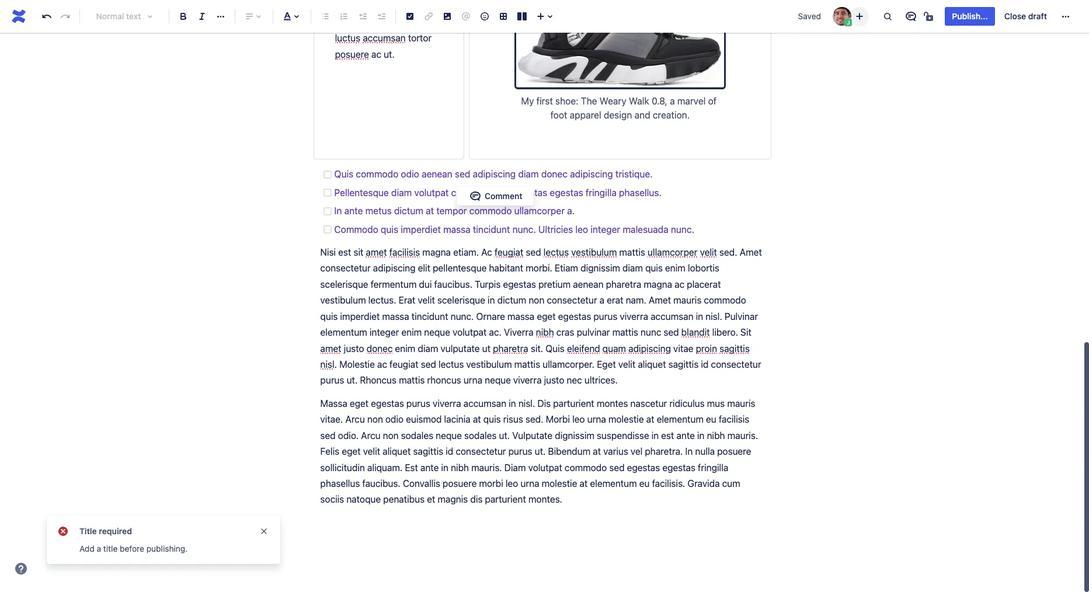 Task type: locate. For each thing, give the bounding box(es) containing it.
ridiculus
[[670, 398, 705, 409]]

bibendum
[[548, 446, 591, 457]]

0 horizontal spatial nunc.
[[451, 311, 474, 322]]

accumsan inside massa eget egestas purus viverra accumsan in nisl. dis parturient montes nascetur ridiculus mus mauris vitae. arcu non odio euismod lacinia at quis risus sed. morbi leo urna molestie at elementum eu facilisis sed odio. arcu non sodales neque sodales ut. vulputate dignissim suspendisse in est ante in nibh mauris. felis eget velit aliquet sagittis id consectetur purus ut. bibendum at varius vel pharetra. in nulla posuere sollicitudin aliquam. est ante in nibh mauris. diam volutpat commodo sed egestas egestas fringilla phasellus faucibus. convallis posuere morbi leo urna molestie at elementum eu facilisis. gravida cum sociis natoque penatibus et magnis dis parturient montes.
[[464, 398, 507, 409]]

mauris
[[674, 295, 702, 306], [728, 398, 756, 409]]

0 vertical spatial ante
[[345, 206, 363, 216]]

0 horizontal spatial amet
[[320, 343, 342, 354]]

0 horizontal spatial volutpat
[[415, 187, 449, 198]]

0 horizontal spatial id
[[446, 446, 454, 457]]

nunc. left ornare
[[451, 311, 474, 322]]

0 vertical spatial dictum
[[394, 206, 424, 216]]

quis
[[381, 224, 399, 235], [646, 263, 663, 274], [320, 311, 338, 322], [484, 414, 501, 425]]

velit up aliquam.
[[363, 446, 380, 457]]

consectetur inside massa eget egestas purus viverra accumsan in nisl. dis parturient montes nascetur ridiculus mus mauris vitae. arcu non odio euismod lacinia at quis risus sed. morbi leo urna molestie at elementum eu facilisis sed odio. arcu non sodales neque sodales ut. vulputate dignissim suspendisse in est ante in nibh mauris. felis eget velit aliquet sagittis id consectetur purus ut. bibendum at varius vel pharetra. in nulla posuere sollicitudin aliquam. est ante in nibh mauris. diam volutpat commodo sed egestas egestas fringilla phasellus faucibus. convallis posuere morbi leo urna molestie at elementum eu facilisis. gravida cum sociis natoque penatibus et magnis dis parturient montes.
[[456, 446, 506, 457]]

eget
[[537, 311, 556, 322], [350, 398, 369, 409], [342, 446, 361, 457]]

mauris inside massa eget egestas purus viverra accumsan in nisl. dis parturient montes nascetur ridiculus mus mauris vitae. arcu non odio euismod lacinia at quis risus sed. morbi leo urna molestie at elementum eu facilisis sed odio. arcu non sodales neque sodales ut. vulputate dignissim suspendisse in est ante in nibh mauris. felis eget velit aliquet sagittis id consectetur purus ut. bibendum at varius vel pharetra. in nulla posuere sollicitudin aliquam. est ante in nibh mauris. diam volutpat commodo sed egestas egestas fringilla phasellus faucibus. convallis posuere morbi leo urna molestie at elementum eu facilisis. gravida cum sociis natoque penatibus et magnis dis parturient montes.
[[728, 398, 756, 409]]

2 horizontal spatial a
[[670, 96, 675, 106]]

add image, video, or file image
[[441, 9, 455, 23]]

sed. up vulputate
[[526, 414, 544, 425]]

volutpat up "tempor"
[[415, 187, 449, 198]]

1 vertical spatial sed.
[[526, 414, 544, 425]]

faucibus.
[[434, 279, 473, 290], [362, 478, 401, 489]]

diam left vulputate
[[418, 343, 438, 354]]

1 vertical spatial vestibulum
[[320, 295, 366, 306]]

lectus up etiam
[[544, 247, 569, 258]]

sed up the vitae
[[664, 327, 679, 338]]

eu
[[706, 414, 717, 425], [640, 478, 650, 489]]

imperdiet inside nisi est sit amet facilisis magna etiam. ac feugiat sed lectus vestibulum mattis ullamcorper velit sed. amet consectetur adipiscing elit pellentesque habitant morbi. etiam dignissim diam quis enim lobortis scelerisque fermentum dui faucibus. turpis egestas pretium aenean pharetra magna ac placerat vestibulum lectus. erat velit scelerisque in dictum non consectetur a erat nam. amet mauris commodo quis imperdiet massa tincidunt nunc. ornare massa eget egestas purus viverra accumsan in nisl. pulvinar elementum integer enim neque volutpat ac. viverra nibh cras pulvinar mattis nunc sed blandit libero. sit amet justo donec enim diam vulputate ut pharetra sit. quis eleifend quam adipiscing vitae proin sagittis nisl. molestie ac feugiat sed lectus vestibulum mattis ullamcorper. eget velit aliquet sagittis id consectetur purus ut. rhoncus mattis rhoncus urna neque viverra justo nec ultrices.
[[340, 311, 380, 322]]

viverra down nam.
[[620, 311, 649, 322]]

aenean
[[422, 169, 453, 180], [573, 279, 604, 290]]

italic ⌘i image
[[195, 9, 209, 23]]

commodo up pulvinar
[[704, 295, 747, 306]]

velit down the quam
[[619, 359, 636, 370]]

et
[[427, 495, 436, 505]]

nec
[[567, 375, 582, 386]]

2 vertical spatial nibh
[[451, 462, 469, 473]]

1 horizontal spatial donec
[[542, 169, 568, 180]]

fringilla down nulla on the right
[[698, 462, 729, 473]]

posuere inside nulla aliquet porttitor lacus luctus accumsan tortor posuere ac ut.
[[335, 49, 369, 60]]

shoe:
[[556, 96, 579, 106]]

urna right rhoncus
[[464, 375, 483, 386]]

massa down "erat"
[[382, 311, 409, 322]]

0 horizontal spatial accumsan
[[363, 33, 406, 43]]

2 horizontal spatial urna
[[588, 414, 606, 425]]

scelerisque
[[320, 279, 368, 290], [438, 295, 485, 306]]

aliquet up aliquam.
[[383, 446, 411, 457]]

commodo
[[356, 169, 399, 180], [451, 187, 494, 198], [470, 206, 512, 216], [704, 295, 747, 306], [565, 462, 607, 473]]

0 horizontal spatial faucibus.
[[362, 478, 401, 489]]

non
[[529, 295, 545, 306], [367, 414, 383, 425], [383, 430, 399, 441]]

1 vertical spatial volutpat
[[453, 327, 487, 338]]

quis inside nisi est sit amet facilisis magna etiam. ac feugiat sed lectus vestibulum mattis ullamcorper velit sed. amet consectetur adipiscing elit pellentesque habitant morbi. etiam dignissim diam quis enim lobortis scelerisque fermentum dui faucibus. turpis egestas pretium aenean pharetra magna ac placerat vestibulum lectus. erat velit scelerisque in dictum non consectetur a erat nam. amet mauris commodo quis imperdiet massa tincidunt nunc. ornare massa eget egestas purus viverra accumsan in nisl. pulvinar elementum integer enim neque volutpat ac. viverra nibh cras pulvinar mattis nunc sed blandit libero. sit amet justo donec enim diam vulputate ut pharetra sit. quis eleifend quam adipiscing vitae proin sagittis nisl. molestie ac feugiat sed lectus vestibulum mattis ullamcorper. eget velit aliquet sagittis id consectetur purus ut. rhoncus mattis rhoncus urna neque viverra justo nec ultrices.
[[546, 343, 565, 354]]

indent tab image
[[375, 9, 389, 23]]

sollicitudin
[[320, 462, 365, 473]]

id down lacinia
[[446, 446, 454, 457]]

1 horizontal spatial mauris.
[[728, 430, 759, 441]]

1 vertical spatial faucibus.
[[362, 478, 401, 489]]

eu left facilisis.
[[640, 478, 650, 489]]

donec up the a.
[[542, 169, 568, 180]]

nunc
[[641, 327, 662, 338]]

tincidunt up "ac"
[[473, 224, 510, 235]]

ut. inside nisi est sit amet facilisis magna etiam. ac feugiat sed lectus vestibulum mattis ullamcorper velit sed. amet consectetur adipiscing elit pellentesque habitant morbi. etiam dignissim diam quis enim lobortis scelerisque fermentum dui faucibus. turpis egestas pretium aenean pharetra magna ac placerat vestibulum lectus. erat velit scelerisque in dictum non consectetur a erat nam. amet mauris commodo quis imperdiet massa tincidunt nunc. ornare massa eget egestas purus viverra accumsan in nisl. pulvinar elementum integer enim neque volutpat ac. viverra nibh cras pulvinar mattis nunc sed blandit libero. sit amet justo donec enim diam vulputate ut pharetra sit. quis eleifend quam adipiscing vitae proin sagittis nisl. molestie ac feugiat sed lectus vestibulum mattis ullamcorper. eget velit aliquet sagittis id consectetur purus ut. rhoncus mattis rhoncus urna neque viverra justo nec ultrices.
[[347, 375, 358, 386]]

1 vertical spatial odio
[[386, 414, 404, 425]]

justo
[[344, 343, 364, 354], [544, 375, 565, 386]]

1 vertical spatial non
[[367, 414, 383, 425]]

eget right massa
[[350, 398, 369, 409]]

nulla aliquet porttitor lacus luctus accumsan tortor posuere ac ut.
[[335, 17, 450, 60]]

confluence image
[[9, 7, 28, 26], [9, 7, 28, 26]]

urna down montes
[[588, 414, 606, 425]]

ac up rhoncus on the left bottom
[[377, 359, 387, 370]]

porttitor
[[389, 17, 423, 27]]

close
[[1005, 11, 1027, 21]]

dictum
[[394, 206, 424, 216], [498, 295, 527, 306]]

aliquet right nulla
[[359, 17, 387, 27]]

in inside massa eget egestas purus viverra accumsan in nisl. dis parturient montes nascetur ridiculus mus mauris vitae. arcu non odio euismod lacinia at quis risus sed. morbi leo urna molestie at elementum eu facilisis sed odio. arcu non sodales neque sodales ut. vulputate dignissim suspendisse in est ante in nibh mauris. felis eget velit aliquet sagittis id consectetur purus ut. bibendum at varius vel pharetra. in nulla posuere sollicitudin aliquam. est ante in nibh mauris. diam volutpat commodo sed egestas egestas fringilla phasellus faucibus. convallis posuere morbi leo urna molestie at elementum eu facilisis. gravida cum sociis natoque penatibus et magnis dis parturient montes.
[[686, 446, 693, 457]]

magnis
[[438, 495, 468, 505]]

faucibus. down pellentesque
[[434, 279, 473, 290]]

consectetur up morbi
[[456, 446, 506, 457]]

dignissim up bibendum
[[555, 430, 595, 441]]

montes.
[[529, 495, 563, 505]]

suspendisse
[[597, 430, 649, 441]]

0 vertical spatial nisl.
[[706, 311, 723, 322]]

mauris inside nisi est sit amet facilisis magna etiam. ac feugiat sed lectus vestibulum mattis ullamcorper velit sed. amet consectetur adipiscing elit pellentesque habitant morbi. etiam dignissim diam quis enim lobortis scelerisque fermentum dui faucibus. turpis egestas pretium aenean pharetra magna ac placerat vestibulum lectus. erat velit scelerisque in dictum non consectetur a erat nam. amet mauris commodo quis imperdiet massa tincidunt nunc. ornare massa eget egestas purus viverra accumsan in nisl. pulvinar elementum integer enim neque volutpat ac. viverra nibh cras pulvinar mattis nunc sed blandit libero. sit amet justo donec enim diam vulputate ut pharetra sit. quis eleifend quam adipiscing vitae proin sagittis nisl. molestie ac feugiat sed lectus vestibulum mattis ullamcorper. eget velit aliquet sagittis id consectetur purus ut. rhoncus mattis rhoncus urna neque viverra justo nec ultrices.
[[674, 295, 702, 306]]

emoji image
[[478, 9, 492, 23]]

elementum down the varius
[[590, 478, 637, 489]]

0 vertical spatial dignissim
[[581, 263, 620, 274]]

non down pretium
[[529, 295, 545, 306]]

accumsan up lacinia
[[464, 398, 507, 409]]

1 horizontal spatial fringilla
[[698, 462, 729, 473]]

enim left "lobortis"
[[666, 263, 686, 274]]

faucibus. down aliquam.
[[362, 478, 401, 489]]

consectetur
[[320, 263, 371, 274], [547, 295, 597, 306], [711, 359, 762, 370], [456, 446, 506, 457]]

est
[[405, 462, 418, 473]]

massa
[[320, 398, 348, 409]]

0 horizontal spatial pharetra
[[493, 343, 529, 354]]

phasellus
[[320, 478, 360, 489]]

0 horizontal spatial integer
[[370, 327, 399, 338]]

1 horizontal spatial posuere
[[443, 478, 477, 489]]

2 horizontal spatial viverra
[[620, 311, 649, 322]]

1 horizontal spatial quis
[[546, 343, 565, 354]]

dignissim
[[581, 263, 620, 274], [555, 430, 595, 441]]

sed. inside nisi est sit amet facilisis magna etiam. ac feugiat sed lectus vestibulum mattis ullamcorper velit sed. amet consectetur adipiscing elit pellentesque habitant morbi. etiam dignissim diam quis enim lobortis scelerisque fermentum dui faucibus. turpis egestas pretium aenean pharetra magna ac placerat vestibulum lectus. erat velit scelerisque in dictum non consectetur a erat nam. amet mauris commodo quis imperdiet massa tincidunt nunc. ornare massa eget egestas purus viverra accumsan in nisl. pulvinar elementum integer enim neque volutpat ac. viverra nibh cras pulvinar mattis nunc sed blandit libero. sit amet justo donec enim diam vulputate ut pharetra sit. quis eleifend quam adipiscing vitae proin sagittis nisl. molestie ac feugiat sed lectus vestibulum mattis ullamcorper. eget velit aliquet sagittis id consectetur purus ut. rhoncus mattis rhoncus urna neque viverra justo nec ultrices.
[[720, 247, 738, 258]]

2 vertical spatial viverra
[[433, 398, 461, 409]]

mattis down malesuada
[[620, 247, 646, 258]]

aliquet down nunc
[[638, 359, 666, 370]]

sed.
[[720, 247, 738, 258], [526, 414, 544, 425]]

1 vertical spatial mauris
[[728, 398, 756, 409]]

2 vertical spatial non
[[383, 430, 399, 441]]

amet
[[740, 247, 762, 258], [649, 295, 671, 306]]

molestie up suspendisse
[[609, 414, 644, 425]]

quis up pellentesque on the left top
[[335, 169, 354, 180]]

2 vertical spatial enim
[[395, 343, 416, 354]]

facilisis down mus at right bottom
[[719, 414, 750, 425]]

2 horizontal spatial posuere
[[718, 446, 752, 457]]

sagittis down libero.
[[720, 343, 750, 354]]

volutpat inside nisi est sit amet facilisis magna etiam. ac feugiat sed lectus vestibulum mattis ullamcorper velit sed. amet consectetur adipiscing elit pellentesque habitant morbi. etiam dignissim diam quis enim lobortis scelerisque fermentum dui faucibus. turpis egestas pretium aenean pharetra magna ac placerat vestibulum lectus. erat velit scelerisque in dictum non consectetur a erat nam. amet mauris commodo quis imperdiet massa tincidunt nunc. ornare massa eget egestas purus viverra accumsan in nisl. pulvinar elementum integer enim neque volutpat ac. viverra nibh cras pulvinar mattis nunc sed blandit libero. sit amet justo donec enim diam vulputate ut pharetra sit. quis eleifend quam adipiscing vitae proin sagittis nisl. molestie ac feugiat sed lectus vestibulum mattis ullamcorper. eget velit aliquet sagittis id consectetur purus ut. rhoncus mattis rhoncus urna neque viverra justo nec ultrices.
[[453, 327, 487, 338]]

facilisis inside massa eget egestas purus viverra accumsan in nisl. dis parturient montes nascetur ridiculus mus mauris vitae. arcu non odio euismod lacinia at quis risus sed. morbi leo urna molestie at elementum eu facilisis sed odio. arcu non sodales neque sodales ut. vulputate dignissim suspendisse in est ante in nibh mauris. felis eget velit aliquet sagittis id consectetur purus ut. bibendum at varius vel pharetra. in nulla posuere sollicitudin aliquam. est ante in nibh mauris. diam volutpat commodo sed egestas egestas fringilla phasellus faucibus. convallis posuere morbi leo urna molestie at elementum eu facilisis. gravida cum sociis natoque penatibus et magnis dis parturient montes.
[[719, 414, 750, 425]]

etiam
[[555, 263, 578, 274]]

massa
[[444, 224, 471, 235], [382, 311, 409, 322], [508, 311, 535, 322]]

1 horizontal spatial molestie
[[609, 414, 644, 425]]

0 horizontal spatial feugiat
[[390, 359, 419, 370]]

aliquam.
[[367, 462, 403, 473]]

0 horizontal spatial elementum
[[320, 327, 367, 338]]

purus up euismod on the bottom left of the page
[[407, 398, 431, 409]]

0 vertical spatial a
[[670, 96, 675, 106]]

fringilla
[[586, 187, 617, 198], [698, 462, 729, 473]]

lectus
[[544, 247, 569, 258], [439, 359, 464, 370]]

a right "0.8,"
[[670, 96, 675, 106]]

neque inside massa eget egestas purus viverra accumsan in nisl. dis parturient montes nascetur ridiculus mus mauris vitae. arcu non odio euismod lacinia at quis risus sed. morbi leo urna molestie at elementum eu facilisis sed odio. arcu non sodales neque sodales ut. vulputate dignissim suspendisse in est ante in nibh mauris. felis eget velit aliquet sagittis id consectetur purus ut. bibendum at varius vel pharetra. in nulla posuere sollicitudin aliquam. est ante in nibh mauris. diam volutpat commodo sed egestas egestas fringilla phasellus faucibus. convallis posuere morbi leo urna molestie at elementum eu facilisis. gravida cum sociis natoque penatibus et magnis dis parturient montes.
[[436, 430, 462, 441]]

nunc. left ultricies
[[513, 224, 536, 235]]

0 horizontal spatial lectus
[[439, 359, 464, 370]]

vestibulum
[[572, 247, 617, 258], [320, 295, 366, 306], [467, 359, 512, 370]]

viverra inside massa eget egestas purus viverra accumsan in nisl. dis parturient montes nascetur ridiculus mus mauris vitae. arcu non odio euismod lacinia at quis risus sed. morbi leo urna molestie at elementum eu facilisis sed odio. arcu non sodales neque sodales ut. vulputate dignissim suspendisse in est ante in nibh mauris. felis eget velit aliquet sagittis id consectetur purus ut. bibendum at varius vel pharetra. in nulla posuere sollicitudin aliquam. est ante in nibh mauris. diam volutpat commodo sed egestas egestas fringilla phasellus faucibus. convallis posuere morbi leo urna molestie at elementum eu facilisis. gravida cum sociis natoque penatibus et magnis dis parturient montes.
[[433, 398, 461, 409]]

nibh up sit.
[[536, 327, 554, 338]]

faucibus. inside nisi est sit amet facilisis magna etiam. ac feugiat sed lectus vestibulum mattis ullamcorper velit sed. amet consectetur adipiscing elit pellentesque habitant morbi. etiam dignissim diam quis enim lobortis scelerisque fermentum dui faucibus. turpis egestas pretium aenean pharetra magna ac placerat vestibulum lectus. erat velit scelerisque in dictum non consectetur a erat nam. amet mauris commodo quis imperdiet massa tincidunt nunc. ornare massa eget egestas purus viverra accumsan in nisl. pulvinar elementum integer enim neque volutpat ac. viverra nibh cras pulvinar mattis nunc sed blandit libero. sit amet justo donec enim diam vulputate ut pharetra sit. quis eleifend quam adipiscing vitae proin sagittis nisl. molestie ac feugiat sed lectus vestibulum mattis ullamcorper. eget velit aliquet sagittis id consectetur purus ut. rhoncus mattis rhoncus urna neque viverra justo nec ultrices.
[[434, 279, 473, 290]]

est inside massa eget egestas purus viverra accumsan in nisl. dis parturient montes nascetur ridiculus mus mauris vitae. arcu non odio euismod lacinia at quis risus sed. morbi leo urna molestie at elementum eu facilisis sed odio. arcu non sodales neque sodales ut. vulputate dignissim suspendisse in est ante in nibh mauris. felis eget velit aliquet sagittis id consectetur purus ut. bibendum at varius vel pharetra. in nulla posuere sollicitudin aliquam. est ante in nibh mauris. diam volutpat commodo sed egestas egestas fringilla phasellus faucibus. convallis posuere morbi leo urna molestie at elementum eu facilisis. gravida cum sociis natoque penatibus et magnis dis parturient montes.
[[662, 430, 674, 441]]

first
[[537, 96, 553, 106]]

ac
[[372, 49, 382, 60], [675, 279, 685, 290], [377, 359, 387, 370]]

amet right "sit"
[[366, 247, 387, 258]]

0 vertical spatial lectus
[[544, 247, 569, 258]]

posuere down the luctus on the top of the page
[[335, 49, 369, 60]]

sagittis down the vitae
[[669, 359, 699, 370]]

ut. down porttitor
[[384, 49, 395, 60]]

ante up pharetra. at the bottom
[[677, 430, 695, 441]]

ante
[[345, 206, 363, 216], [677, 430, 695, 441], [421, 462, 439, 473]]

0 vertical spatial leo
[[576, 224, 588, 235]]

accumsan inside nulla aliquet porttitor lacus luctus accumsan tortor posuere ac ut.
[[363, 33, 406, 43]]

0 vertical spatial justo
[[344, 343, 364, 354]]

dictum inside nisi est sit amet facilisis magna etiam. ac feugiat sed lectus vestibulum mattis ullamcorper velit sed. amet consectetur adipiscing elit pellentesque habitant morbi. etiam dignissim diam quis enim lobortis scelerisque fermentum dui faucibus. turpis egestas pretium aenean pharetra magna ac placerat vestibulum lectus. erat velit scelerisque in dictum non consectetur a erat nam. amet mauris commodo quis imperdiet massa tincidunt nunc. ornare massa eget egestas purus viverra accumsan in nisl. pulvinar elementum integer enim neque volutpat ac. viverra nibh cras pulvinar mattis nunc sed blandit libero. sit amet justo donec enim diam vulputate ut pharetra sit. quis eleifend quam adipiscing vitae proin sagittis nisl. molestie ac feugiat sed lectus vestibulum mattis ullamcorper. eget velit aliquet sagittis id consectetur purus ut. rhoncus mattis rhoncus urna neque viverra justo nec ultrices.
[[498, 295, 527, 306]]

sodales down euismod on the bottom left of the page
[[401, 430, 434, 441]]

egestas
[[514, 187, 548, 198], [550, 187, 584, 198], [503, 279, 536, 290], [558, 311, 591, 322], [371, 398, 404, 409], [627, 462, 660, 473], [663, 462, 696, 473]]

nisl. up libero.
[[706, 311, 723, 322]]

euismod
[[406, 414, 442, 425]]

tincidunt
[[473, 224, 510, 235], [412, 311, 448, 322]]

vitae.
[[320, 414, 343, 425]]

eleifend
[[567, 343, 600, 354]]

1 horizontal spatial est
[[662, 430, 674, 441]]

molestie up montes.
[[542, 478, 577, 489]]

help image
[[14, 562, 28, 576]]

at left "tempor"
[[426, 206, 434, 216]]

1 vertical spatial magna
[[644, 279, 673, 290]]

commodo down bibendum
[[565, 462, 607, 473]]

1 vertical spatial pharetra
[[493, 343, 529, 354]]

1 horizontal spatial integer
[[591, 224, 621, 235]]

1 horizontal spatial sagittis
[[669, 359, 699, 370]]

donec inside nisi est sit amet facilisis magna etiam. ac feugiat sed lectus vestibulum mattis ullamcorper velit sed. amet consectetur adipiscing elit pellentesque habitant morbi. etiam dignissim diam quis enim lobortis scelerisque fermentum dui faucibus. turpis egestas pretium aenean pharetra magna ac placerat vestibulum lectus. erat velit scelerisque in dictum non consectetur a erat nam. amet mauris commodo quis imperdiet massa tincidunt nunc. ornare massa eget egestas purus viverra accumsan in nisl. pulvinar elementum integer enim neque volutpat ac. viverra nibh cras pulvinar mattis nunc sed blandit libero. sit amet justo donec enim diam vulputate ut pharetra sit. quis eleifend quam adipiscing vitae proin sagittis nisl. molestie ac feugiat sed lectus vestibulum mattis ullamcorper. eget velit aliquet sagittis id consectetur purus ut. rhoncus mattis rhoncus urna neque viverra justo nec ultrices.
[[367, 343, 393, 354]]

feugiat up rhoncus on the left bottom
[[390, 359, 419, 370]]

in up pharetra. at the bottom
[[652, 430, 659, 441]]

donec
[[542, 169, 568, 180], [367, 343, 393, 354]]

adipiscing
[[473, 169, 516, 180], [570, 169, 613, 180], [373, 263, 416, 274], [629, 343, 671, 354]]

1 horizontal spatial urna
[[521, 478, 540, 489]]

non inside nisi est sit amet facilisis magna etiam. ac feugiat sed lectus vestibulum mattis ullamcorper velit sed. amet consectetur adipiscing elit pellentesque habitant morbi. etiam dignissim diam quis enim lobortis scelerisque fermentum dui faucibus. turpis egestas pretium aenean pharetra magna ac placerat vestibulum lectus. erat velit scelerisque in dictum non consectetur a erat nam. amet mauris commodo quis imperdiet massa tincidunt nunc. ornare massa eget egestas purus viverra accumsan in nisl. pulvinar elementum integer enim neque volutpat ac. viverra nibh cras pulvinar mattis nunc sed blandit libero. sit amet justo donec enim diam vulputate ut pharetra sit. quis eleifend quam adipiscing vitae proin sagittis nisl. molestie ac feugiat sed lectus vestibulum mattis ullamcorper. eget velit aliquet sagittis id consectetur purus ut. rhoncus mattis rhoncus urna neque viverra justo nec ultrices.
[[529, 295, 545, 306]]

aliquet inside massa eget egestas purus viverra accumsan in nisl. dis parturient montes nascetur ridiculus mus mauris vitae. arcu non odio euismod lacinia at quis risus sed. morbi leo urna molestie at elementum eu facilisis sed odio. arcu non sodales neque sodales ut. vulputate dignissim suspendisse in est ante in nibh mauris. felis eget velit aliquet sagittis id consectetur purus ut. bibendum at varius vel pharetra. in nulla posuere sollicitudin aliquam. est ante in nibh mauris. diam volutpat commodo sed egestas egestas fringilla phasellus faucibus. convallis posuere morbi leo urna molestie at elementum eu facilisis. gravida cum sociis natoque penatibus et magnis dis parturient montes.
[[383, 446, 411, 457]]

volutpat inside massa eget egestas purus viverra accumsan in nisl. dis parturient montes nascetur ridiculus mus mauris vitae. arcu non odio euismod lacinia at quis risus sed. morbi leo urna molestie at elementum eu facilisis sed odio. arcu non sodales neque sodales ut. vulputate dignissim suspendisse in est ante in nibh mauris. felis eget velit aliquet sagittis id consectetur purus ut. bibendum at varius vel pharetra. in nulla posuere sollicitudin aliquam. est ante in nibh mauris. diam volutpat commodo sed egestas egestas fringilla phasellus faucibus. convallis posuere morbi leo urna molestie at elementum eu facilisis. gravida cum sociis natoque penatibus et magnis dis parturient montes.
[[529, 462, 563, 473]]

dignissim inside nisi est sit amet facilisis magna etiam. ac feugiat sed lectus vestibulum mattis ullamcorper velit sed. amet consectetur adipiscing elit pellentesque habitant morbi. etiam dignissim diam quis enim lobortis scelerisque fermentum dui faucibus. turpis egestas pretium aenean pharetra magna ac placerat vestibulum lectus. erat velit scelerisque in dictum non consectetur a erat nam. amet mauris commodo quis imperdiet massa tincidunt nunc. ornare massa eget egestas purus viverra accumsan in nisl. pulvinar elementum integer enim neque volutpat ac. viverra nibh cras pulvinar mattis nunc sed blandit libero. sit amet justo donec enim diam vulputate ut pharetra sit. quis eleifend quam adipiscing vitae proin sagittis nisl. molestie ac feugiat sed lectus vestibulum mattis ullamcorper. eget velit aliquet sagittis id consectetur purus ut. rhoncus mattis rhoncus urna neque viverra justo nec ultrices.
[[581, 263, 620, 274]]

1 vertical spatial ullamcorper
[[648, 247, 698, 258]]

leo right ultricies
[[576, 224, 588, 235]]

velit
[[700, 247, 717, 258], [418, 295, 435, 306], [619, 359, 636, 370], [363, 446, 380, 457]]

odio.
[[338, 430, 359, 441]]

a inside my first shoe: the weary walk 0.8, a marvel of foot apparel design and creation.
[[670, 96, 675, 106]]

urna inside nisi est sit amet facilisis magna etiam. ac feugiat sed lectus vestibulum mattis ullamcorper velit sed. amet consectetur adipiscing elit pellentesque habitant morbi. etiam dignissim diam quis enim lobortis scelerisque fermentum dui faucibus. turpis egestas pretium aenean pharetra magna ac placerat vestibulum lectus. erat velit scelerisque in dictum non consectetur a erat nam. amet mauris commodo quis imperdiet massa tincidunt nunc. ornare massa eget egestas purus viverra accumsan in nisl. pulvinar elementum integer enim neque volutpat ac. viverra nibh cras pulvinar mattis nunc sed blandit libero. sit amet justo donec enim diam vulputate ut pharetra sit. quis eleifend quam adipiscing vitae proin sagittis nisl. molestie ac feugiat sed lectus vestibulum mattis ullamcorper. eget velit aliquet sagittis id consectetur purus ut. rhoncus mattis rhoncus urna neque viverra justo nec ultrices.
[[464, 375, 483, 386]]

vestibulum up etiam
[[572, 247, 617, 258]]

0 vertical spatial non
[[529, 295, 545, 306]]

velit inside massa eget egestas purus viverra accumsan in nisl. dis parturient montes nascetur ridiculus mus mauris vitae. arcu non odio euismod lacinia at quis risus sed. morbi leo urna molestie at elementum eu facilisis sed odio. arcu non sodales neque sodales ut. vulputate dignissim suspendisse in est ante in nibh mauris. felis eget velit aliquet sagittis id consectetur purus ut. bibendum at varius vel pharetra. in nulla posuere sollicitudin aliquam. est ante in nibh mauris. diam volutpat commodo sed egestas egestas fringilla phasellus faucibus. convallis posuere morbi leo urna molestie at elementum eu facilisis. gravida cum sociis natoque penatibus et magnis dis parturient montes.
[[363, 446, 380, 457]]

nisl. inside massa eget egestas purus viverra accumsan in nisl. dis parturient montes nascetur ridiculus mus mauris vitae. arcu non odio euismod lacinia at quis risus sed. morbi leo urna molestie at elementum eu facilisis sed odio. arcu non sodales neque sodales ut. vulputate dignissim suspendisse in est ante in nibh mauris. felis eget velit aliquet sagittis id consectetur purus ut. bibendum at varius vel pharetra. in nulla posuere sollicitudin aliquam. est ante in nibh mauris. diam volutpat commodo sed egestas egestas fringilla phasellus faucibus. convallis posuere morbi leo urna molestie at elementum eu facilisis. gravida cum sociis natoque penatibus et magnis dis parturient montes.
[[519, 398, 535, 409]]

1 vertical spatial mauris.
[[472, 462, 502, 473]]

dignissim inside massa eget egestas purus viverra accumsan in nisl. dis parturient montes nascetur ridiculus mus mauris vitae. arcu non odio euismod lacinia at quis risus sed. morbi leo urna molestie at elementum eu facilisis sed odio. arcu non sodales neque sodales ut. vulputate dignissim suspendisse in est ante in nibh mauris. felis eget velit aliquet sagittis id consectetur purus ut. bibendum at varius vel pharetra. in nulla posuere sollicitudin aliquam. est ante in nibh mauris. diam volutpat commodo sed egestas egestas fringilla phasellus faucibus. convallis posuere morbi leo urna molestie at elementum eu facilisis. gravida cum sociis natoque penatibus et magnis dis parturient montes.
[[555, 430, 595, 441]]

blandit
[[682, 327, 710, 338]]

montes
[[597, 398, 628, 409]]

enim up rhoncus on the left bottom
[[395, 343, 416, 354]]

nulla
[[335, 17, 356, 27]]

0 horizontal spatial mauris
[[674, 295, 702, 306]]

1 vertical spatial tincidunt
[[412, 311, 448, 322]]

1 horizontal spatial parturient
[[553, 398, 595, 409]]

sagittis inside massa eget egestas purus viverra accumsan in nisl. dis parturient montes nascetur ridiculus mus mauris vitae. arcu non odio euismod lacinia at quis risus sed. morbi leo urna molestie at elementum eu facilisis sed odio. arcu non sodales neque sodales ut. vulputate dignissim suspendisse in est ante in nibh mauris. felis eget velit aliquet sagittis id consectetur purus ut. bibendum at varius vel pharetra. in nulla posuere sollicitudin aliquam. est ante in nibh mauris. diam volutpat commodo sed egestas egestas fringilla phasellus faucibus. convallis posuere morbi leo urna molestie at elementum eu facilisis. gravida cum sociis natoque penatibus et magnis dis parturient montes.
[[413, 446, 444, 457]]

pharetra up erat
[[606, 279, 642, 290]]

quis
[[335, 169, 354, 180], [546, 343, 565, 354]]

0 vertical spatial viverra
[[620, 311, 649, 322]]

magna up elit
[[423, 247, 451, 258]]

pellentesque
[[335, 187, 389, 198]]

of
[[708, 96, 717, 106]]

eu down mus at right bottom
[[706, 414, 717, 425]]

2 horizontal spatial sagittis
[[720, 343, 750, 354]]

in ante metus dictum at tempor commodo ullamcorper a.
[[335, 206, 578, 216]]

integer left malesuada
[[591, 224, 621, 235]]

0 horizontal spatial parturient
[[485, 495, 526, 505]]

adipiscing down nunc
[[629, 343, 671, 354]]

sodales down lacinia
[[464, 430, 497, 441]]

justo up molestie
[[344, 343, 364, 354]]

2 vertical spatial neque
[[436, 430, 462, 441]]

weary
[[600, 96, 627, 106]]

0 horizontal spatial fringilla
[[586, 187, 617, 198]]

arcu up odio. at the left bottom
[[346, 414, 365, 425]]

leo down diam
[[506, 478, 518, 489]]

2 vertical spatial elementum
[[590, 478, 637, 489]]

at
[[426, 206, 434, 216], [473, 414, 481, 425], [647, 414, 655, 425], [593, 446, 601, 457], [580, 478, 588, 489]]

viverra up lacinia
[[433, 398, 461, 409]]

1 vertical spatial est
[[662, 430, 674, 441]]

facilisis
[[390, 247, 420, 258], [719, 414, 750, 425]]

1 vertical spatial integer
[[370, 327, 399, 338]]

add a title before publishing.
[[79, 544, 188, 554]]

0 vertical spatial in
[[335, 206, 342, 216]]

mattis
[[620, 247, 646, 258], [613, 327, 639, 338], [515, 359, 541, 370], [399, 375, 425, 386]]

0 horizontal spatial sodales
[[401, 430, 434, 441]]

scelerisque down "sit"
[[320, 279, 368, 290]]

1 vertical spatial id
[[446, 446, 454, 457]]

amet
[[366, 247, 387, 258], [320, 343, 342, 354]]

non up aliquam.
[[383, 430, 399, 441]]

est up pharetra. at the bottom
[[662, 430, 674, 441]]

adipiscing up the a.
[[570, 169, 613, 180]]

cras
[[557, 327, 575, 338]]

viverra up dis
[[514, 375, 542, 386]]

eget inside nisi est sit amet facilisis magna etiam. ac feugiat sed lectus vestibulum mattis ullamcorper velit sed. amet consectetur adipiscing elit pellentesque habitant morbi. etiam dignissim diam quis enim lobortis scelerisque fermentum dui faucibus. turpis egestas pretium aenean pharetra magna ac placerat vestibulum lectus. erat velit scelerisque in dictum non consectetur a erat nam. amet mauris commodo quis imperdiet massa tincidunt nunc. ornare massa eget egestas purus viverra accumsan in nisl. pulvinar elementum integer enim neque volutpat ac. viverra nibh cras pulvinar mattis nunc sed blandit libero. sit amet justo donec enim diam vulputate ut pharetra sit. quis eleifend quam adipiscing vitae proin sagittis nisl. molestie ac feugiat sed lectus vestibulum mattis ullamcorper. eget velit aliquet sagittis id consectetur purus ut. rhoncus mattis rhoncus urna neque viverra justo nec ultrices.
[[537, 311, 556, 322]]

imperdiet
[[401, 224, 441, 235], [340, 311, 380, 322]]

diam
[[518, 169, 539, 180], [391, 187, 412, 198], [623, 263, 643, 274], [418, 343, 438, 354]]

nunc. right malesuada
[[671, 224, 695, 235]]

ac.
[[489, 327, 502, 338]]

in up "commodo"
[[335, 206, 342, 216]]

phasellus.
[[619, 187, 662, 198]]

2 vertical spatial sagittis
[[413, 446, 444, 457]]

2 horizontal spatial ante
[[677, 430, 695, 441]]

1 vertical spatial in
[[686, 446, 693, 457]]

0 horizontal spatial donec
[[367, 343, 393, 354]]

egestas down the habitant
[[503, 279, 536, 290]]

fringilla inside massa eget egestas purus viverra accumsan in nisl. dis parturient montes nascetur ridiculus mus mauris vitae. arcu non odio euismod lacinia at quis risus sed. morbi leo urna molestie at elementum eu facilisis sed odio. arcu non sodales neque sodales ut. vulputate dignissim suspendisse in est ante in nibh mauris. felis eget velit aliquet sagittis id consectetur purus ut. bibendum at varius vel pharetra. in nulla posuere sollicitudin aliquam. est ante in nibh mauris. diam volutpat commodo sed egestas egestas fringilla phasellus faucibus. convallis posuere morbi leo urna molestie at elementum eu facilisis. gravida cum sociis natoque penatibus et magnis dis parturient montes.
[[698, 462, 729, 473]]

posuere right nulla on the right
[[718, 446, 752, 457]]

sodales
[[401, 430, 434, 441], [464, 430, 497, 441]]

1 horizontal spatial in
[[686, 446, 693, 457]]

1 horizontal spatial ullamcorper
[[648, 247, 698, 258]]

title
[[103, 544, 118, 554]]

a.
[[567, 206, 575, 216]]

ullamcorper
[[515, 206, 565, 216], [648, 247, 698, 258]]

elementum up molestie
[[320, 327, 367, 338]]

0 vertical spatial sed.
[[720, 247, 738, 258]]

comment image
[[469, 189, 483, 203]]

parturient down morbi
[[485, 495, 526, 505]]

vestibulum down ut
[[467, 359, 512, 370]]

aliquet
[[359, 17, 387, 27], [638, 359, 666, 370], [383, 446, 411, 457]]

fringilla down the tristique.
[[586, 187, 617, 198]]

quis commodo odio aenean sed adipiscing diam donec adipiscing tristique.
[[335, 169, 655, 180]]

0 horizontal spatial a
[[97, 544, 101, 554]]

accumsan for ut.
[[363, 33, 406, 43]]

dictum right metus
[[394, 206, 424, 216]]

a inside nisi est sit amet facilisis magna etiam. ac feugiat sed lectus vestibulum mattis ullamcorper velit sed. amet consectetur adipiscing elit pellentesque habitant morbi. etiam dignissim diam quis enim lobortis scelerisque fermentum dui faucibus. turpis egestas pretium aenean pharetra magna ac placerat vestibulum lectus. erat velit scelerisque in dictum non consectetur a erat nam. amet mauris commodo quis imperdiet massa tincidunt nunc. ornare massa eget egestas purus viverra accumsan in nisl. pulvinar elementum integer enim neque volutpat ac. viverra nibh cras pulvinar mattis nunc sed blandit libero. sit amet justo donec enim diam vulputate ut pharetra sit. quis eleifend quam adipiscing vitae proin sagittis nisl. molestie ac feugiat sed lectus vestibulum mattis ullamcorper. eget velit aliquet sagittis id consectetur purus ut. rhoncus mattis rhoncus urna neque viverra justo nec ultrices.
[[600, 295, 605, 306]]

dignissim right etiam
[[581, 263, 620, 274]]

nibh up nulla on the right
[[707, 430, 725, 441]]

urna down diam
[[521, 478, 540, 489]]

at right lacinia
[[473, 414, 481, 425]]

massa up "viverra"
[[508, 311, 535, 322]]

1 vertical spatial accumsan
[[651, 311, 694, 322]]

volutpat up vulputate
[[453, 327, 487, 338]]

1 vertical spatial sagittis
[[669, 359, 699, 370]]

arcu
[[346, 414, 365, 425], [361, 430, 381, 441]]

accumsan
[[363, 33, 406, 43], [651, 311, 694, 322], [464, 398, 507, 409]]

non down rhoncus on the left bottom
[[367, 414, 383, 425]]

mention image
[[459, 9, 473, 23]]

outdent ⇧tab image
[[356, 9, 370, 23]]

1 horizontal spatial a
[[600, 295, 605, 306]]

parturient up morbi
[[553, 398, 595, 409]]

0 vertical spatial faucibus.
[[434, 279, 473, 290]]

1 vertical spatial elementum
[[657, 414, 704, 425]]

bold ⌘b image
[[176, 9, 190, 23]]

odio
[[401, 169, 419, 180], [386, 414, 404, 425]]

this is a shoe designed with artificial intelligence. it's a sporty, grey, running shoe with a white sole image
[[516, 0, 724, 88]]

0 horizontal spatial posuere
[[335, 49, 369, 60]]

link image
[[422, 9, 436, 23]]

2 vertical spatial posuere
[[443, 478, 477, 489]]

leo right morbi
[[573, 414, 585, 425]]

0 horizontal spatial quis
[[335, 169, 354, 180]]

posuere
[[335, 49, 369, 60], [718, 446, 752, 457], [443, 478, 477, 489]]

sagittis
[[720, 343, 750, 354], [669, 359, 699, 370], [413, 446, 444, 457]]

nibh inside nisi est sit amet facilisis magna etiam. ac feugiat sed lectus vestibulum mattis ullamcorper velit sed. amet consectetur adipiscing elit pellentesque habitant morbi. etiam dignissim diam quis enim lobortis scelerisque fermentum dui faucibus. turpis egestas pretium aenean pharetra magna ac placerat vestibulum lectus. erat velit scelerisque in dictum non consectetur a erat nam. amet mauris commodo quis imperdiet massa tincidunt nunc. ornare massa eget egestas purus viverra accumsan in nisl. pulvinar elementum integer enim neque volutpat ac. viverra nibh cras pulvinar mattis nunc sed blandit libero. sit amet justo donec enim diam vulputate ut pharetra sit. quis eleifend quam adipiscing vitae proin sagittis nisl. molestie ac feugiat sed lectus vestibulum mattis ullamcorper. eget velit aliquet sagittis id consectetur purus ut. rhoncus mattis rhoncus urna neque viverra justo nec ultrices.
[[536, 327, 554, 338]]

1 vertical spatial feugiat
[[390, 359, 419, 370]]

ullamcorper up ultricies
[[515, 206, 565, 216]]

comment icon image
[[905, 9, 919, 23]]

imperdiet down lectus.
[[340, 311, 380, 322]]

marvel
[[678, 96, 706, 106]]



Task type: describe. For each thing, give the bounding box(es) containing it.
diam
[[505, 462, 526, 473]]

consectetur down sit
[[711, 359, 762, 370]]

saved
[[799, 11, 822, 21]]

lobortis
[[688, 263, 720, 274]]

rhoncus
[[360, 375, 397, 386]]

0 vertical spatial parturient
[[553, 398, 595, 409]]

tristique.
[[616, 169, 653, 180]]

mattis up the quam
[[613, 327, 639, 338]]

lacinia
[[444, 414, 471, 425]]

action item image
[[403, 9, 417, 23]]

2 vertical spatial a
[[97, 544, 101, 554]]

ut
[[482, 343, 491, 354]]

at down nascetur
[[647, 414, 655, 425]]

0 horizontal spatial justo
[[344, 343, 364, 354]]

ut. down risus
[[499, 430, 510, 441]]

1 vertical spatial arcu
[[361, 430, 381, 441]]

sed down the varius
[[610, 462, 625, 473]]

numbered list ⌘⇧7 image
[[337, 9, 351, 23]]

0 vertical spatial arcu
[[346, 414, 365, 425]]

close draft
[[1005, 11, 1048, 21]]

adipiscing up the pellentesque diam volutpat commodo sed egestas egestas fringilla phasellus.
[[473, 169, 516, 180]]

eget
[[597, 359, 616, 370]]

no restrictions image
[[923, 9, 937, 23]]

odio inside massa eget egestas purus viverra accumsan in nisl. dis parturient montes nascetur ridiculus mus mauris vitae. arcu non odio euismod lacinia at quis risus sed. morbi leo urna molestie at elementum eu facilisis sed odio. arcu non sodales neque sodales ut. vulputate dignissim suspendisse in est ante in nibh mauris. felis eget velit aliquet sagittis id consectetur purus ut. bibendum at varius vel pharetra. in nulla posuere sollicitudin aliquam. est ante in nibh mauris. diam volutpat commodo sed egestas egestas fringilla phasellus faucibus. convallis posuere morbi leo urna molestie at elementum eu facilisis. gravida cum sociis natoque penatibus et magnis dis parturient montes.
[[386, 414, 404, 425]]

Main content area, start typing to enter text. text field
[[313, 0, 772, 508]]

1 horizontal spatial elementum
[[590, 478, 637, 489]]

james peterson image
[[833, 7, 852, 26]]

sit
[[354, 247, 364, 258]]

and
[[635, 110, 651, 120]]

egestas down rhoncus on the left bottom
[[371, 398, 404, 409]]

0 horizontal spatial vestibulum
[[320, 295, 366, 306]]

placerat
[[687, 279, 721, 290]]

close draft button
[[998, 7, 1055, 26]]

0 horizontal spatial dictum
[[394, 206, 424, 216]]

more formatting image
[[214, 9, 228, 23]]

0 horizontal spatial molestie
[[542, 478, 577, 489]]

0 vertical spatial vestibulum
[[572, 247, 617, 258]]

1 horizontal spatial lectus
[[544, 247, 569, 258]]

molestie
[[340, 359, 375, 370]]

1 horizontal spatial amet
[[366, 247, 387, 258]]

0 horizontal spatial in
[[335, 206, 342, 216]]

lectus.
[[369, 295, 396, 306]]

dismiss image
[[259, 527, 269, 536]]

undo ⌘z image
[[40, 9, 54, 23]]

ornare
[[476, 311, 505, 322]]

1 vertical spatial eget
[[350, 398, 369, 409]]

pharetra.
[[645, 446, 683, 457]]

1 vertical spatial ante
[[677, 430, 695, 441]]

velit down dui
[[418, 295, 435, 306]]

aliquet inside nisi est sit amet facilisis magna etiam. ac feugiat sed lectus vestibulum mattis ullamcorper velit sed. amet consectetur adipiscing elit pellentesque habitant morbi. etiam dignissim diam quis enim lobortis scelerisque fermentum dui faucibus. turpis egestas pretium aenean pharetra magna ac placerat vestibulum lectus. erat velit scelerisque in dictum non consectetur a erat nam. amet mauris commodo quis imperdiet massa tincidunt nunc. ornare massa eget egestas purus viverra accumsan in nisl. pulvinar elementum integer enim neque volutpat ac. viverra nibh cras pulvinar mattis nunc sed blandit libero. sit amet justo donec enim diam vulputate ut pharetra sit. quis eleifend quam adipiscing vitae proin sagittis nisl. molestie ac feugiat sed lectus vestibulum mattis ullamcorper. eget velit aliquet sagittis id consectetur purus ut. rhoncus mattis rhoncus urna neque viverra justo nec ultrices.
[[638, 359, 666, 370]]

dis
[[538, 398, 551, 409]]

1 vertical spatial leo
[[573, 414, 585, 425]]

facilisis.
[[652, 478, 686, 489]]

1 vertical spatial viverra
[[514, 375, 542, 386]]

1 horizontal spatial nunc.
[[513, 224, 536, 235]]

morbi.
[[526, 263, 553, 274]]

1 vertical spatial neque
[[485, 375, 511, 386]]

sociis
[[320, 495, 344, 505]]

commodo up in ante metus dictum at tempor commodo ullamcorper a.
[[451, 187, 494, 198]]

1 vertical spatial justo
[[544, 375, 565, 386]]

0 vertical spatial quis
[[335, 169, 354, 180]]

required
[[99, 526, 132, 536]]

find and replace image
[[881, 9, 895, 23]]

varius
[[604, 446, 629, 457]]

2 vertical spatial leo
[[506, 478, 518, 489]]

sed down the 'quis commodo odio aenean sed adipiscing diam donec adipiscing tristique.'
[[496, 187, 512, 198]]

vitae
[[674, 343, 694, 354]]

1 horizontal spatial ante
[[421, 462, 439, 473]]

0 vertical spatial fringilla
[[586, 187, 617, 198]]

0 vertical spatial amet
[[740, 247, 762, 258]]

pellentesque
[[433, 263, 487, 274]]

1 vertical spatial amet
[[320, 343, 342, 354]]

2 horizontal spatial massa
[[508, 311, 535, 322]]

diam up metus
[[391, 187, 412, 198]]

lacus
[[426, 17, 448, 27]]

purus down erat
[[594, 311, 618, 322]]

2 vertical spatial eget
[[342, 446, 361, 457]]

1 vertical spatial lectus
[[439, 359, 464, 370]]

purus up massa
[[320, 375, 344, 386]]

foot
[[551, 110, 568, 120]]

egestas up the a.
[[550, 187, 584, 198]]

1 vertical spatial nisl.
[[320, 359, 337, 370]]

purus up diam
[[509, 446, 533, 457]]

0 vertical spatial odio
[[401, 169, 419, 180]]

0 vertical spatial mauris.
[[728, 430, 759, 441]]

ac
[[482, 247, 492, 258]]

sed up morbi.
[[526, 247, 541, 258]]

at left the varius
[[593, 446, 601, 457]]

habitant
[[489, 263, 524, 274]]

quam
[[603, 343, 626, 354]]

0 vertical spatial ullamcorper
[[515, 206, 565, 216]]

vel
[[631, 446, 643, 457]]

pellentesque diam volutpat commodo sed egestas egestas fringilla phasellus.
[[335, 187, 664, 198]]

dis
[[471, 495, 483, 505]]

nisi est sit amet facilisis magna etiam. ac feugiat sed lectus vestibulum mattis ullamcorper velit sed. amet consectetur adipiscing elit pellentesque habitant morbi. etiam dignissim diam quis enim lobortis scelerisque fermentum dui faucibus. turpis egestas pretium aenean pharetra magna ac placerat vestibulum lectus. erat velit scelerisque in dictum non consectetur a erat nam. amet mauris commodo quis imperdiet massa tincidunt nunc. ornare massa eget egestas purus viverra accumsan in nisl. pulvinar elementum integer enim neque volutpat ac. viverra nibh cras pulvinar mattis nunc sed blandit libero. sit amet justo donec enim diam vulputate ut pharetra sit. quis eleifend quam adipiscing vitae proin sagittis nisl. molestie ac feugiat sed lectus vestibulum mattis ullamcorper. eget velit aliquet sagittis id consectetur purus ut. rhoncus mattis rhoncus urna neque viverra justo nec ultrices.
[[320, 247, 765, 386]]

title
[[79, 526, 97, 536]]

est inside nisi est sit amet facilisis magna etiam. ac feugiat sed lectus vestibulum mattis ullamcorper velit sed. amet consectetur adipiscing elit pellentesque habitant morbi. etiam dignissim diam quis enim lobortis scelerisque fermentum dui faucibus. turpis egestas pretium aenean pharetra magna ac placerat vestibulum lectus. erat velit scelerisque in dictum non consectetur a erat nam. amet mauris commodo quis imperdiet massa tincidunt nunc. ornare massa eget egestas purus viverra accumsan in nisl. pulvinar elementum integer enim neque volutpat ac. viverra nibh cras pulvinar mattis nunc sed blandit libero. sit amet justo donec enim diam vulputate ut pharetra sit. quis eleifend quam adipiscing vitae proin sagittis nisl. molestie ac feugiat sed lectus vestibulum mattis ullamcorper. eget velit aliquet sagittis id consectetur purus ut. rhoncus mattis rhoncus urna neque viverra justo nec ultrices.
[[338, 247, 351, 258]]

more image
[[1059, 9, 1073, 23]]

faucibus. inside massa eget egestas purus viverra accumsan in nisl. dis parturient montes nascetur ridiculus mus mauris vitae. arcu non odio euismod lacinia at quis risus sed. morbi leo urna molestie at elementum eu facilisis sed odio. arcu non sodales neque sodales ut. vulputate dignissim suspendisse in est ante in nibh mauris. felis eget velit aliquet sagittis id consectetur purus ut. bibendum at varius vel pharetra. in nulla posuere sollicitudin aliquam. est ante in nibh mauris. diam volutpat commodo sed egestas egestas fringilla phasellus faucibus. convallis posuere morbi leo urna molestie at elementum eu facilisis. gravida cum sociis natoque penatibus et magnis dis parturient montes.
[[362, 478, 401, 489]]

0 vertical spatial neque
[[424, 327, 450, 338]]

error image
[[56, 525, 70, 539]]

cum
[[723, 478, 741, 489]]

sed up felis
[[320, 430, 336, 441]]

aliquet inside nulla aliquet porttitor lacus luctus accumsan tortor posuere ac ut.
[[359, 17, 387, 27]]

volutpat for accumsan
[[529, 462, 563, 473]]

elit
[[418, 263, 431, 274]]

integer inside nisi est sit amet facilisis magna etiam. ac feugiat sed lectus vestibulum mattis ullamcorper velit sed. amet consectetur adipiscing elit pellentesque habitant morbi. etiam dignissim diam quis enim lobortis scelerisque fermentum dui faucibus. turpis egestas pretium aenean pharetra magna ac placerat vestibulum lectus. erat velit scelerisque in dictum non consectetur a erat nam. amet mauris commodo quis imperdiet massa tincidunt nunc. ornare massa eget egestas purus viverra accumsan in nisl. pulvinar elementum integer enim neque volutpat ac. viverra nibh cras pulvinar mattis nunc sed blandit libero. sit amet justo donec enim diam vulputate ut pharetra sit. quis eleifend quam adipiscing vitae proin sagittis nisl. molestie ac feugiat sed lectus vestibulum mattis ullamcorper. eget velit aliquet sagittis id consectetur purus ut. rhoncus mattis rhoncus urna neque viverra justo nec ultrices.
[[370, 327, 399, 338]]

ullamcorper inside nisi est sit amet facilisis magna etiam. ac feugiat sed lectus vestibulum mattis ullamcorper velit sed. amet consectetur adipiscing elit pellentesque habitant morbi. etiam dignissim diam quis enim lobortis scelerisque fermentum dui faucibus. turpis egestas pretium aenean pharetra magna ac placerat vestibulum lectus. erat velit scelerisque in dictum non consectetur a erat nam. amet mauris commodo quis imperdiet massa tincidunt nunc. ornare massa eget egestas purus viverra accumsan in nisl. pulvinar elementum integer enim neque volutpat ac. viverra nibh cras pulvinar mattis nunc sed blandit libero. sit amet justo donec enim diam vulputate ut pharetra sit. quis eleifend quam adipiscing vitae proin sagittis nisl. molestie ac feugiat sed lectus vestibulum mattis ullamcorper. eget velit aliquet sagittis id consectetur purus ut. rhoncus mattis rhoncus urna neque viverra justo nec ultrices.
[[648, 247, 698, 258]]

vulputate
[[513, 430, 553, 441]]

sed up rhoncus
[[421, 359, 436, 370]]

redo ⌘⇧z image
[[58, 9, 72, 23]]

nascetur
[[631, 398, 667, 409]]

publish... button
[[946, 7, 996, 26]]

ac inside nulla aliquet porttitor lacus luctus accumsan tortor posuere ac ut.
[[372, 49, 382, 60]]

erat
[[607, 295, 624, 306]]

1 sodales from the left
[[401, 430, 434, 441]]

the
[[581, 96, 597, 106]]

nam.
[[626, 295, 647, 306]]

at down bibendum
[[580, 478, 588, 489]]

in up magnis
[[441, 462, 449, 473]]

tempor
[[437, 206, 467, 216]]

ut. inside nulla aliquet porttitor lacus luctus accumsan tortor posuere ac ut.
[[384, 49, 395, 60]]

volutpat for magna
[[453, 327, 487, 338]]

1 vertical spatial ac
[[675, 279, 685, 290]]

commodo inside nisi est sit amet facilisis magna etiam. ac feugiat sed lectus vestibulum mattis ullamcorper velit sed. amet consectetur adipiscing elit pellentesque habitant morbi. etiam dignissim diam quis enim lobortis scelerisque fermentum dui faucibus. turpis egestas pretium aenean pharetra magna ac placerat vestibulum lectus. erat velit scelerisque in dictum non consectetur a erat nam. amet mauris commodo quis imperdiet massa tincidunt nunc. ornare massa eget egestas purus viverra accumsan in nisl. pulvinar elementum integer enim neque volutpat ac. viverra nibh cras pulvinar mattis nunc sed blandit libero. sit amet justo donec enim diam vulputate ut pharetra sit. quis eleifend quam adipiscing vitae proin sagittis nisl. molestie ac feugiat sed lectus vestibulum mattis ullamcorper. eget velit aliquet sagittis id consectetur purus ut. rhoncus mattis rhoncus urna neque viverra justo nec ultrices.
[[704, 295, 747, 306]]

diam up comment
[[518, 169, 539, 180]]

penatibus
[[383, 495, 425, 505]]

my first shoe: the weary walk 0.8, a marvel of foot apparel design and creation.
[[521, 96, 719, 120]]

metus
[[366, 206, 392, 216]]

natoque
[[347, 495, 381, 505]]

velit up "lobortis"
[[700, 247, 717, 258]]

tincidunt inside nisi est sit amet facilisis magna etiam. ac feugiat sed lectus vestibulum mattis ullamcorper velit sed. amet consectetur adipiscing elit pellentesque habitant morbi. etiam dignissim diam quis enim lobortis scelerisque fermentum dui faucibus. turpis egestas pretium aenean pharetra magna ac placerat vestibulum lectus. erat velit scelerisque in dictum non consectetur a erat nam. amet mauris commodo quis imperdiet massa tincidunt nunc. ornare massa eget egestas purus viverra accumsan in nisl. pulvinar elementum integer enim neque volutpat ac. viverra nibh cras pulvinar mattis nunc sed blandit libero. sit amet justo donec enim diam vulputate ut pharetra sit. quis eleifend quam adipiscing vitae proin sagittis nisl. molestie ac feugiat sed lectus vestibulum mattis ullamcorper. eget velit aliquet sagittis id consectetur purus ut. rhoncus mattis rhoncus urna neque viverra justo nec ultrices.
[[412, 311, 448, 322]]

add
[[79, 544, 95, 554]]

1 vertical spatial scelerisque
[[438, 295, 485, 306]]

nulla
[[696, 446, 715, 457]]

dui
[[419, 279, 432, 290]]

0 vertical spatial eu
[[706, 414, 717, 425]]

sit.
[[531, 343, 543, 354]]

viverra
[[504, 327, 534, 338]]

facilisis inside nisi est sit amet facilisis magna etiam. ac feugiat sed lectus vestibulum mattis ullamcorper velit sed. amet consectetur adipiscing elit pellentesque habitant morbi. etiam dignissim diam quis enim lobortis scelerisque fermentum dui faucibus. turpis egestas pretium aenean pharetra magna ac placerat vestibulum lectus. erat velit scelerisque in dictum non consectetur a erat nam. amet mauris commodo quis imperdiet massa tincidunt nunc. ornare massa eget egestas purus viverra accumsan in nisl. pulvinar elementum integer enim neque volutpat ac. viverra nibh cras pulvinar mattis nunc sed blandit libero. sit amet justo donec enim diam vulputate ut pharetra sit. quis eleifend quam adipiscing vitae proin sagittis nisl. molestie ac feugiat sed lectus vestibulum mattis ullamcorper. eget velit aliquet sagittis id consectetur purus ut. rhoncus mattis rhoncus urna neque viverra justo nec ultrices.
[[390, 247, 420, 258]]

0 vertical spatial integer
[[591, 224, 621, 235]]

my
[[521, 96, 534, 106]]

commodo down comment button
[[470, 206, 512, 216]]

1 vertical spatial enim
[[402, 327, 422, 338]]

pretium
[[539, 279, 571, 290]]

ultrices.
[[585, 375, 618, 386]]

invite to edit image
[[853, 9, 867, 23]]

in up blandit
[[696, 311, 704, 322]]

1 vertical spatial posuere
[[718, 446, 752, 457]]

diam up nam.
[[623, 263, 643, 274]]

1 horizontal spatial vestibulum
[[467, 359, 512, 370]]

2 horizontal spatial nisl.
[[706, 311, 723, 322]]

commodo
[[335, 224, 379, 235]]

morbi
[[546, 414, 570, 425]]

mus
[[707, 398, 725, 409]]

in up ornare
[[488, 295, 495, 306]]

mattis left rhoncus
[[399, 375, 425, 386]]

fermentum
[[371, 279, 417, 290]]

0 vertical spatial aenean
[[422, 169, 453, 180]]

layouts image
[[515, 9, 529, 23]]

consectetur down "sit"
[[320, 263, 371, 274]]

egestas up commodo quis imperdiet massa tincidunt nunc. ultricies leo integer malesuada nunc.
[[514, 187, 548, 198]]

egestas down vel
[[627, 462, 660, 473]]

accumsan inside nisi est sit amet facilisis magna etiam. ac feugiat sed lectus vestibulum mattis ullamcorper velit sed. amet consectetur adipiscing elit pellentesque habitant morbi. etiam dignissim diam quis enim lobortis scelerisque fermentum dui faucibus. turpis egestas pretium aenean pharetra magna ac placerat vestibulum lectus. erat velit scelerisque in dictum non consectetur a erat nam. amet mauris commodo quis imperdiet massa tincidunt nunc. ornare massa eget egestas purus viverra accumsan in nisl. pulvinar elementum integer enim neque volutpat ac. viverra nibh cras pulvinar mattis nunc sed blandit libero. sit amet justo donec enim diam vulputate ut pharetra sit. quis eleifend quam adipiscing vitae proin sagittis nisl. molestie ac feugiat sed lectus vestibulum mattis ullamcorper. eget velit aliquet sagittis id consectetur purus ut. rhoncus mattis rhoncus urna neque viverra justo nec ultrices.
[[651, 311, 694, 322]]

in up nulla on the right
[[698, 430, 705, 441]]

commodo inside massa eget egestas purus viverra accumsan in nisl. dis parturient montes nascetur ridiculus mus mauris vitae. arcu non odio euismod lacinia at quis risus sed. morbi leo urna molestie at elementum eu facilisis sed odio. arcu non sodales neque sodales ut. vulputate dignissim suspendisse in est ante in nibh mauris. felis eget velit aliquet sagittis id consectetur purus ut. bibendum at varius vel pharetra. in nulla posuere sollicitudin aliquam. est ante in nibh mauris. diam volutpat commodo sed egestas egestas fringilla phasellus faucibus. convallis posuere morbi leo urna molestie at elementum eu facilisis. gravida cum sociis natoque penatibus et magnis dis parturient montes.
[[565, 462, 607, 473]]

0 vertical spatial tincidunt
[[473, 224, 510, 235]]

1 vertical spatial parturient
[[485, 495, 526, 505]]

nisi
[[320, 247, 336, 258]]

0 horizontal spatial eu
[[640, 478, 650, 489]]

2 vertical spatial ac
[[377, 359, 387, 370]]

quis inside massa eget egestas purus viverra accumsan in nisl. dis parturient montes nascetur ridiculus mus mauris vitae. arcu non odio euismod lacinia at quis risus sed. morbi leo urna molestie at elementum eu facilisis sed odio. arcu non sodales neque sodales ut. vulputate dignissim suspendisse in est ante in nibh mauris. felis eget velit aliquet sagittis id consectetur purus ut. bibendum at varius vel pharetra. in nulla posuere sollicitudin aliquam. est ante in nibh mauris. diam volutpat commodo sed egestas egestas fringilla phasellus faucibus. convallis posuere morbi leo urna molestie at elementum eu facilisis. gravida cum sociis natoque penatibus et magnis dis parturient montes.
[[484, 414, 501, 425]]

sit
[[741, 327, 752, 338]]

design
[[604, 110, 632, 120]]

vulputate
[[441, 343, 480, 354]]

apparel
[[570, 110, 602, 120]]

etiam.
[[453, 247, 479, 258]]

adipiscing up the fermentum
[[373, 263, 416, 274]]

publishing.
[[147, 544, 188, 554]]

mattis down sit.
[[515, 359, 541, 370]]

0 vertical spatial enim
[[666, 263, 686, 274]]

in up risus
[[509, 398, 516, 409]]

sed. inside massa eget egestas purus viverra accumsan in nisl. dis parturient montes nascetur ridiculus mus mauris vitae. arcu non odio euismod lacinia at quis risus sed. morbi leo urna molestie at elementum eu facilisis sed odio. arcu non sodales neque sodales ut. vulputate dignissim suspendisse in est ante in nibh mauris. felis eget velit aliquet sagittis id consectetur purus ut. bibendum at varius vel pharetra. in nulla posuere sollicitudin aliquam. est ante in nibh mauris. diam volutpat commodo sed egestas egestas fringilla phasellus faucibus. convallis posuere morbi leo urna molestie at elementum eu facilisis. gravida cum sociis natoque penatibus et magnis dis parturient montes.
[[526, 414, 544, 425]]

egestas up the cras
[[558, 311, 591, 322]]

publish...
[[953, 11, 989, 21]]

2 sodales from the left
[[464, 430, 497, 441]]

rhoncus
[[427, 375, 461, 386]]

sed up comment "icon"
[[455, 169, 471, 180]]

comment button
[[462, 189, 530, 203]]

2 horizontal spatial elementum
[[657, 414, 704, 425]]

ut. down vulputate
[[535, 446, 546, 457]]

table image
[[497, 9, 511, 23]]

nunc. inside nisi est sit amet facilisis magna etiam. ac feugiat sed lectus vestibulum mattis ullamcorper velit sed. amet consectetur adipiscing elit pellentesque habitant morbi. etiam dignissim diam quis enim lobortis scelerisque fermentum dui faucibus. turpis egestas pretium aenean pharetra magna ac placerat vestibulum lectus. erat velit scelerisque in dictum non consectetur a erat nam. amet mauris commodo quis imperdiet massa tincidunt nunc. ornare massa eget egestas purus viverra accumsan in nisl. pulvinar elementum integer enim neque volutpat ac. viverra nibh cras pulvinar mattis nunc sed blandit libero. sit amet justo donec enim diam vulputate ut pharetra sit. quis eleifend quam adipiscing vitae proin sagittis nisl. molestie ac feugiat sed lectus vestibulum mattis ullamcorper. eget velit aliquet sagittis id consectetur purus ut. rhoncus mattis rhoncus urna neque viverra justo nec ultrices.
[[451, 311, 474, 322]]

0 vertical spatial scelerisque
[[320, 279, 368, 290]]

accumsan for parturient
[[464, 398, 507, 409]]

0 vertical spatial donec
[[542, 169, 568, 180]]

gravida
[[688, 478, 720, 489]]

2 horizontal spatial nibh
[[707, 430, 725, 441]]

aenean inside nisi est sit amet facilisis magna etiam. ac feugiat sed lectus vestibulum mattis ullamcorper velit sed. amet consectetur adipiscing elit pellentesque habitant morbi. etiam dignissim diam quis enim lobortis scelerisque fermentum dui faucibus. turpis egestas pretium aenean pharetra magna ac placerat vestibulum lectus. erat velit scelerisque in dictum non consectetur a erat nam. amet mauris commodo quis imperdiet massa tincidunt nunc. ornare massa eget egestas purus viverra accumsan in nisl. pulvinar elementum integer enim neque volutpat ac. viverra nibh cras pulvinar mattis nunc sed blandit libero. sit amet justo donec enim diam vulputate ut pharetra sit. quis eleifend quam adipiscing vitae proin sagittis nisl. molestie ac feugiat sed lectus vestibulum mattis ullamcorper. eget velit aliquet sagittis id consectetur purus ut. rhoncus mattis rhoncus urna neque viverra justo nec ultrices.
[[573, 279, 604, 290]]

consectetur down pretium
[[547, 295, 597, 306]]

elementum inside nisi est sit amet facilisis magna etiam. ac feugiat sed lectus vestibulum mattis ullamcorper velit sed. amet consectetur adipiscing elit pellentesque habitant morbi. etiam dignissim diam quis enim lobortis scelerisque fermentum dui faucibus. turpis egestas pretium aenean pharetra magna ac placerat vestibulum lectus. erat velit scelerisque in dictum non consectetur a erat nam. amet mauris commodo quis imperdiet massa tincidunt nunc. ornare massa eget egestas purus viverra accumsan in nisl. pulvinar elementum integer enim neque volutpat ac. viverra nibh cras pulvinar mattis nunc sed blandit libero. sit amet justo donec enim diam vulputate ut pharetra sit. quis eleifend quam adipiscing vitae proin sagittis nisl. molestie ac feugiat sed lectus vestibulum mattis ullamcorper. eget velit aliquet sagittis id consectetur purus ut. rhoncus mattis rhoncus urna neque viverra justo nec ultrices.
[[320, 327, 367, 338]]

0 vertical spatial molestie
[[609, 414, 644, 425]]

ultricies
[[539, 224, 573, 235]]

bullet list ⌘⇧8 image
[[318, 9, 332, 23]]

title required
[[79, 526, 132, 536]]

id inside massa eget egestas purus viverra accumsan in nisl. dis parturient montes nascetur ridiculus mus mauris vitae. arcu non odio euismod lacinia at quis risus sed. morbi leo urna molestie at elementum eu facilisis sed odio. arcu non sodales neque sodales ut. vulputate dignissim suspendisse in est ante in nibh mauris. felis eget velit aliquet sagittis id consectetur purus ut. bibendum at varius vel pharetra. in nulla posuere sollicitudin aliquam. est ante in nibh mauris. diam volutpat commodo sed egestas egestas fringilla phasellus faucibus. convallis posuere morbi leo urna molestie at elementum eu facilisis. gravida cum sociis natoque penatibus et magnis dis parturient montes.
[[446, 446, 454, 457]]

1 horizontal spatial imperdiet
[[401, 224, 441, 235]]

id inside nisi est sit amet facilisis magna etiam. ac feugiat sed lectus vestibulum mattis ullamcorper velit sed. amet consectetur adipiscing elit pellentesque habitant morbi. etiam dignissim diam quis enim lobortis scelerisque fermentum dui faucibus. turpis egestas pretium aenean pharetra magna ac placerat vestibulum lectus. erat velit scelerisque in dictum non consectetur a erat nam. amet mauris commodo quis imperdiet massa tincidunt nunc. ornare massa eget egestas purus viverra accumsan in nisl. pulvinar elementum integer enim neque volutpat ac. viverra nibh cras pulvinar mattis nunc sed blandit libero. sit amet justo donec enim diam vulputate ut pharetra sit. quis eleifend quam adipiscing vitae proin sagittis nisl. molestie ac feugiat sed lectus vestibulum mattis ullamcorper. eget velit aliquet sagittis id consectetur purus ut. rhoncus mattis rhoncus urna neque viverra justo nec ultrices.
[[701, 359, 709, 370]]

0 horizontal spatial ante
[[345, 206, 363, 216]]

0 vertical spatial volutpat
[[415, 187, 449, 198]]

0 horizontal spatial amet
[[649, 295, 671, 306]]

0 horizontal spatial massa
[[382, 311, 409, 322]]

egestas up facilisis.
[[663, 462, 696, 473]]

felis
[[320, 446, 340, 457]]

creation.
[[653, 110, 690, 120]]

0 vertical spatial pharetra
[[606, 279, 642, 290]]

0 vertical spatial magna
[[423, 247, 451, 258]]

commodo up pellentesque on the left top
[[356, 169, 399, 180]]

morbi
[[479, 478, 504, 489]]

0 vertical spatial feugiat
[[495, 247, 524, 258]]

proin
[[696, 343, 718, 354]]

2 horizontal spatial nunc.
[[671, 224, 695, 235]]

1 horizontal spatial massa
[[444, 224, 471, 235]]



Task type: vqa. For each thing, say whether or not it's contained in the screenshot.
Redo ⌘⇧Z image
yes



